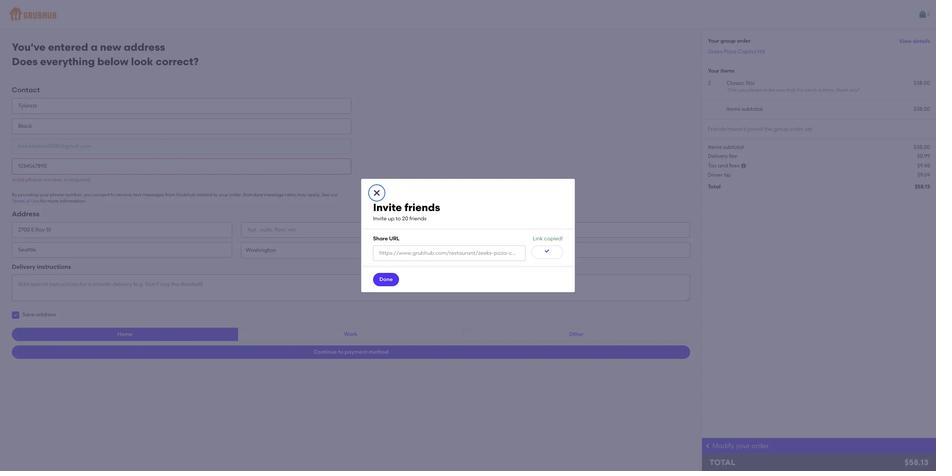 Task type: describe. For each thing, give the bounding box(es) containing it.
fees
[[729, 163, 740, 169]]

modify your order
[[713, 442, 769, 451]]

consent
[[92, 192, 110, 198]]

is inside $38.00 " can you please make sure that the ranch is there, thank you! "
[[818, 87, 822, 93]]

see
[[322, 192, 330, 198]]

by providing your phone number, you consent to receive text messages from grubhub related to your order. standard message rates may apply. see our terms of use for more information.
[[12, 192, 338, 204]]

0 horizontal spatial the
[[764, 126, 772, 132]]

$0.99
[[917, 153, 930, 160]]

order for your group order
[[737, 38, 751, 44]]

below
[[97, 55, 129, 68]]

ranch
[[805, 87, 817, 93]]

your items
[[708, 68, 735, 74]]

everything
[[40, 55, 95, 68]]

Delivery instructions text field
[[12, 275, 690, 301]]

1 horizontal spatial your
[[219, 192, 228, 198]]

phone inside by providing your phone number, you consent to receive text messages from grubhub related to your order. standard message rates may apply. see our terms of use for more information.
[[50, 192, 64, 198]]

invite friends invite up to 20 friends
[[373, 201, 440, 222]]

apply.
[[308, 192, 321, 198]]

Cross street text field
[[470, 222, 690, 238]]

order.
[[229, 192, 242, 198]]

zeeks pizza capitol hill link
[[708, 49, 765, 55]]

you've entered a new address does everything below look correct?
[[12, 41, 199, 68]]

friends
[[708, 126, 726, 132]]

the inside $38.00 " can you please make sure that the ranch is there, thank you! "
[[797, 87, 804, 93]]

make
[[763, 87, 775, 93]]

subtotal
[[723, 144, 744, 151]]

payment
[[345, 349, 368, 356]]

work
[[344, 331, 357, 338]]

0 vertical spatial total
[[708, 184, 721, 190]]

grubhub
[[176, 192, 196, 198]]

done button
[[373, 273, 399, 287]]

number,
[[65, 192, 83, 198]]

look
[[131, 55, 153, 68]]

0 vertical spatial group
[[721, 38, 736, 44]]

to right related
[[213, 192, 218, 198]]

by
[[12, 192, 17, 198]]

2 " from the left
[[859, 87, 861, 93]]

sure
[[776, 87, 785, 93]]

for
[[40, 199, 46, 204]]

you inside $38.00 " can you please make sure that the ranch is there, thank you! "
[[739, 87, 747, 93]]

items subtotal
[[708, 144, 744, 151]]

haven't
[[728, 126, 746, 132]]

save
[[22, 312, 35, 318]]

1 vertical spatial group
[[774, 126, 789, 132]]

delivery for delivery instructions
[[12, 264, 35, 271]]

valid phone number is required alert
[[12, 177, 90, 183]]

1 vertical spatial total
[[710, 458, 736, 468]]

subtotal:
[[742, 106, 764, 112]]

save address
[[22, 312, 56, 318]]

driver tip
[[708, 172, 731, 178]]

new
[[100, 41, 121, 53]]

required
[[69, 177, 90, 183]]

link copied!
[[533, 236, 563, 242]]

items for items subtotal:
[[727, 106, 741, 112]]

0 vertical spatial friends
[[405, 201, 440, 214]]

from
[[165, 192, 175, 198]]

zeeks
[[708, 49, 723, 55]]

can
[[729, 87, 738, 93]]

2 horizontal spatial your
[[736, 442, 750, 451]]

$38.00 inside $38.00 " can you please make sure that the ranch is there, thank you! "
[[914, 80, 930, 86]]

tip
[[724, 172, 731, 178]]

correct?
[[156, 55, 199, 68]]

2 horizontal spatial svg image
[[741, 163, 747, 169]]

address
[[12, 210, 39, 218]]

does
[[12, 55, 38, 68]]

home
[[117, 331, 133, 338]]

more
[[47, 199, 59, 204]]

stix
[[746, 80, 755, 86]]

message
[[264, 192, 284, 198]]

standard
[[243, 192, 263, 198]]

tax and fees
[[708, 163, 740, 169]]

a
[[91, 41, 98, 53]]

copied!
[[544, 236, 563, 242]]

rates
[[285, 192, 296, 198]]

entered
[[48, 41, 88, 53]]

fee
[[729, 153, 737, 160]]

address inside you've entered a new address does everything below look correct?
[[124, 41, 165, 53]]

tax
[[708, 163, 717, 169]]

capitol
[[738, 49, 756, 55]]

1 horizontal spatial svg image
[[372, 189, 381, 198]]

yet.
[[805, 126, 814, 132]]

share url
[[373, 236, 400, 242]]

you inside by providing your phone number, you consent to receive text messages from grubhub related to your order. standard message rates may apply. see our terms of use for more information.
[[84, 192, 91, 198]]

providing
[[18, 192, 38, 198]]

$38.00 " can you please make sure that the ranch is there, thank you! "
[[727, 80, 930, 93]]

and
[[718, 163, 728, 169]]

classic stix
[[727, 80, 755, 86]]

0 vertical spatial $58.13
[[915, 184, 930, 190]]

$9.45
[[918, 163, 930, 169]]

svg image
[[544, 248, 550, 254]]

1 vertical spatial friends
[[410, 216, 427, 222]]

1 " from the left
[[727, 87, 729, 93]]



Task type: vqa. For each thing, say whether or not it's contained in the screenshot.
the rightmost French
no



Task type: locate. For each thing, give the bounding box(es) containing it.
Phone telephone field
[[12, 159, 351, 175]]

2 inside button
[[927, 11, 930, 17]]

1 vertical spatial delivery
[[12, 264, 35, 271]]

1 vertical spatial svg image
[[372, 189, 381, 198]]

1 vertical spatial items
[[708, 144, 722, 151]]

Address 1 text field
[[12, 222, 232, 238]]

your left order.
[[219, 192, 228, 198]]

2 vertical spatial $38.00
[[914, 144, 930, 151]]

total down driver
[[708, 184, 721, 190]]

1 vertical spatial your
[[708, 68, 719, 74]]

1 horizontal spatial is
[[818, 87, 822, 93]]

items subtotal:
[[727, 106, 764, 112]]

svg image left the save
[[13, 313, 18, 318]]

1 horizontal spatial "
[[859, 87, 861, 93]]

friends up the 20
[[405, 201, 440, 214]]

to inside button
[[338, 349, 343, 356]]

invite
[[373, 201, 402, 214], [373, 216, 387, 222]]

done
[[379, 277, 393, 283]]

up
[[388, 216, 395, 222]]

the
[[797, 87, 804, 93], [764, 126, 772, 132]]

items
[[721, 68, 735, 74]]

invite left up at left
[[373, 216, 387, 222]]

0 vertical spatial invite
[[373, 201, 402, 214]]

0 horizontal spatial order
[[737, 38, 751, 44]]

you've
[[12, 41, 46, 53]]

First name text field
[[12, 98, 351, 114]]

2 $38.00 from the top
[[914, 106, 930, 112]]

1 vertical spatial invite
[[373, 216, 387, 222]]

1 horizontal spatial items
[[727, 106, 741, 112]]

you
[[739, 87, 747, 93], [84, 192, 91, 198]]

other button
[[463, 328, 690, 342]]

joined
[[747, 126, 763, 132]]

your left items
[[708, 68, 719, 74]]

classic
[[727, 80, 745, 86]]

information.
[[60, 199, 86, 204]]

text
[[133, 192, 141, 198]]

use
[[31, 199, 39, 204]]

our
[[331, 192, 338, 198]]

order right modify
[[752, 442, 769, 451]]

2 invite from the top
[[373, 216, 387, 222]]

2 down your items
[[708, 80, 711, 86]]

1 vertical spatial order
[[790, 126, 803, 132]]

your up for
[[39, 192, 49, 198]]

1 horizontal spatial you
[[739, 87, 747, 93]]

other
[[569, 331, 584, 338]]

share
[[373, 236, 388, 242]]

to left the 20
[[396, 216, 401, 222]]

0 horizontal spatial delivery
[[12, 264, 35, 271]]

address up look
[[124, 41, 165, 53]]

total down modify
[[710, 458, 736, 468]]

phone up more at the left of page
[[50, 192, 64, 198]]

0 horizontal spatial group
[[721, 38, 736, 44]]

$38.00
[[914, 80, 930, 86], [914, 106, 930, 112], [914, 144, 930, 151]]

20
[[402, 216, 408, 222]]

0 vertical spatial the
[[797, 87, 804, 93]]

0 vertical spatial svg image
[[741, 163, 747, 169]]

order
[[737, 38, 751, 44], [790, 126, 803, 132], [752, 442, 769, 451]]

Last name text field
[[12, 119, 351, 134]]

0 vertical spatial address
[[124, 41, 165, 53]]

the right joined
[[764, 126, 772, 132]]

delivery for delivery fee
[[708, 153, 728, 160]]

zeeks pizza capitol hill
[[708, 49, 765, 55]]

Zip text field
[[470, 243, 690, 258]]

modify
[[713, 442, 734, 451]]

items up delivery fee
[[708, 144, 722, 151]]

continue to payment method button
[[12, 346, 690, 359]]

0 vertical spatial is
[[818, 87, 822, 93]]

1 horizontal spatial delivery
[[708, 153, 728, 160]]

2
[[927, 11, 930, 17], [708, 80, 711, 86]]

address
[[124, 41, 165, 53], [36, 312, 56, 318]]

Address 2 text field
[[241, 222, 461, 238]]

1 vertical spatial you
[[84, 192, 91, 198]]

None text field
[[373, 246, 525, 262]]

" right thank
[[859, 87, 861, 93]]

0 vertical spatial your
[[708, 38, 719, 44]]

2 horizontal spatial order
[[790, 126, 803, 132]]

you left consent
[[84, 192, 91, 198]]

delivery
[[708, 153, 728, 160], [12, 264, 35, 271]]

may
[[297, 192, 306, 198]]

your
[[708, 38, 719, 44], [708, 68, 719, 74]]

your right modify
[[736, 442, 750, 451]]

continue
[[314, 349, 337, 356]]

order left "yet."
[[790, 126, 803, 132]]

0 horizontal spatial 2
[[708, 80, 711, 86]]

to left receive
[[111, 192, 115, 198]]

2 vertical spatial svg image
[[13, 313, 18, 318]]

number
[[43, 177, 63, 183]]

$9.69
[[918, 172, 930, 178]]

City text field
[[12, 243, 232, 258]]

1 horizontal spatial the
[[797, 87, 804, 93]]

0 vertical spatial delivery
[[708, 153, 728, 160]]

1 vertical spatial $58.13
[[905, 458, 929, 468]]

items for items subtotal
[[708, 144, 722, 151]]

address right the save
[[36, 312, 56, 318]]

items left subtotal:
[[727, 106, 741, 112]]

0 vertical spatial $38.00
[[914, 80, 930, 86]]

order up capitol
[[737, 38, 751, 44]]

to inside "invite friends invite up to 20 friends"
[[396, 216, 401, 222]]

view details
[[899, 38, 930, 44]]

is left the there,
[[818, 87, 822, 93]]

2 button
[[918, 8, 930, 21]]

0 horizontal spatial svg image
[[13, 313, 18, 318]]

0 vertical spatial 2
[[927, 11, 930, 17]]

1 vertical spatial is
[[64, 177, 68, 183]]

"
[[727, 87, 729, 93], [859, 87, 861, 93]]

0 horizontal spatial you
[[84, 192, 91, 198]]

valid phone number is required
[[12, 177, 90, 183]]

total
[[708, 184, 721, 190], [710, 458, 736, 468]]

home button
[[12, 328, 238, 342]]

$38.00 for items subtotal:
[[914, 106, 930, 112]]

2 your from the top
[[708, 68, 719, 74]]

1 horizontal spatial phone
[[50, 192, 64, 198]]

2 up details
[[927, 11, 930, 17]]

to left payment
[[338, 349, 343, 356]]

1 vertical spatial 2
[[708, 80, 711, 86]]

1 horizontal spatial group
[[774, 126, 789, 132]]

svg image
[[741, 163, 747, 169], [372, 189, 381, 198], [13, 313, 18, 318]]

there,
[[823, 87, 835, 93]]

delivery left instructions on the left of page
[[12, 264, 35, 271]]

0 vertical spatial you
[[739, 87, 747, 93]]

terms
[[12, 199, 25, 204]]

method
[[369, 349, 389, 356]]

to
[[111, 192, 115, 198], [213, 192, 218, 198], [396, 216, 401, 222], [338, 349, 343, 356]]

0 horizontal spatial items
[[708, 144, 722, 151]]

friends right the 20
[[410, 216, 427, 222]]

0 horizontal spatial your
[[39, 192, 49, 198]]

please
[[748, 87, 762, 93]]

1 vertical spatial the
[[764, 126, 772, 132]]

driver
[[708, 172, 723, 178]]

messages
[[142, 192, 164, 198]]

delivery fee
[[708, 153, 737, 160]]

valid
[[12, 177, 24, 183]]

url
[[389, 236, 400, 242]]

your for total
[[708, 38, 719, 44]]

view
[[899, 38, 912, 44]]

your up zeeks
[[708, 38, 719, 44]]

1 horizontal spatial address
[[124, 41, 165, 53]]

0 horizontal spatial is
[[64, 177, 68, 183]]

receive
[[116, 192, 132, 198]]

svg image up "invite friends invite up to 20 friends"
[[372, 189, 381, 198]]

delivery instructions
[[12, 264, 71, 271]]

invite up up at left
[[373, 201, 402, 214]]

phone right valid
[[26, 177, 42, 183]]

svg image right "fees"
[[741, 163, 747, 169]]

0 horizontal spatial address
[[36, 312, 56, 318]]

work button
[[238, 328, 464, 342]]

your for delivery fee
[[708, 68, 719, 74]]

1 invite from the top
[[373, 201, 402, 214]]

" down classic
[[727, 87, 729, 93]]

order for modify your order
[[752, 442, 769, 451]]

related
[[197, 192, 212, 198]]

1 $38.00 from the top
[[914, 80, 930, 86]]

the right that
[[797, 87, 804, 93]]

1 horizontal spatial 2
[[927, 11, 930, 17]]

$38.00 for items subtotal
[[914, 144, 930, 151]]

continue to payment method
[[314, 349, 389, 356]]

1 vertical spatial phone
[[50, 192, 64, 198]]

contact
[[12, 86, 40, 94]]

your
[[39, 192, 49, 198], [219, 192, 228, 198], [736, 442, 750, 451]]

0 vertical spatial phone
[[26, 177, 42, 183]]

you!
[[850, 87, 859, 93]]

you down the classic stix in the right of the page
[[739, 87, 747, 93]]

0 horizontal spatial "
[[727, 87, 729, 93]]

pizza
[[724, 49, 736, 55]]

your group order
[[708, 38, 751, 44]]

2 vertical spatial order
[[752, 442, 769, 451]]

1 your from the top
[[708, 38, 719, 44]]

view details button
[[899, 35, 930, 48]]

main navigation navigation
[[0, 0, 936, 29]]

group right joined
[[774, 126, 789, 132]]

that
[[786, 87, 795, 93]]

0 vertical spatial items
[[727, 106, 741, 112]]

1 vertical spatial address
[[36, 312, 56, 318]]

terms of use link
[[12, 199, 39, 204]]

1 horizontal spatial order
[[752, 442, 769, 451]]

delivery up and
[[708, 153, 728, 160]]

is right the number
[[64, 177, 68, 183]]

of
[[26, 199, 30, 204]]

3 $38.00 from the top
[[914, 144, 930, 151]]

thank
[[836, 87, 849, 93]]

friends haven't joined the group order yet.
[[708, 126, 814, 132]]

1 vertical spatial $38.00
[[914, 106, 930, 112]]

0 horizontal spatial phone
[[26, 177, 42, 183]]

group up pizza
[[721, 38, 736, 44]]

0 vertical spatial order
[[737, 38, 751, 44]]

items
[[727, 106, 741, 112], [708, 144, 722, 151]]



